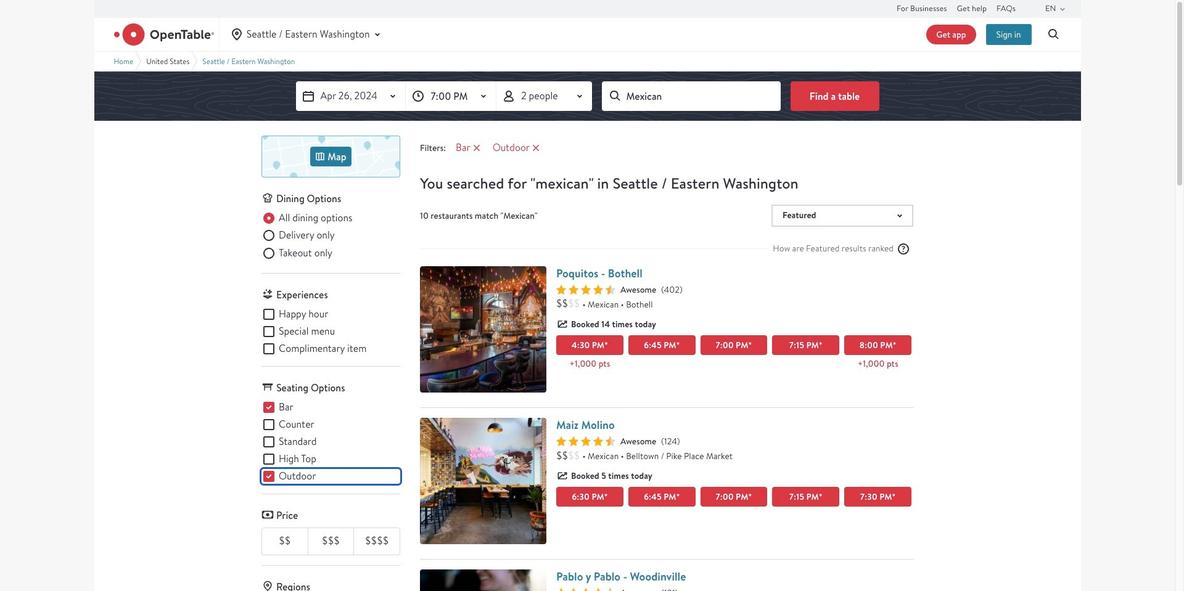 Task type: describe. For each thing, give the bounding box(es) containing it.
3 group from the top
[[262, 401, 400, 484]]

a photo of maiz molino restaurant image
[[420, 418, 547, 545]]

Please input a Location, Restaurant or Cuisine field
[[602, 81, 781, 111]]

opentable logo image
[[114, 23, 214, 46]]

4.4 stars image for a photo of poquitos - bothell restaurant
[[557, 285, 616, 295]]



Task type: locate. For each thing, give the bounding box(es) containing it.
0 vertical spatial group
[[262, 211, 400, 264]]

group
[[262, 211, 400, 264], [262, 307, 400, 357], [262, 401, 400, 484]]

1 vertical spatial 4.4 stars image
[[557, 437, 616, 447]]

3 4.4 stars image from the top
[[557, 589, 616, 592]]

2 4.4 stars image from the top
[[557, 437, 616, 447]]

2 vertical spatial 4.4 stars image
[[557, 589, 616, 592]]

2 vertical spatial group
[[262, 401, 400, 484]]

1 group from the top
[[262, 211, 400, 264]]

4.4 stars image for a photo of maiz molino restaurant
[[557, 437, 616, 447]]

1 vertical spatial group
[[262, 307, 400, 357]]

4.4 stars image
[[557, 285, 616, 295], [557, 437, 616, 447], [557, 589, 616, 592]]

a photo of poquitos - bothell restaurant image
[[420, 266, 547, 393]]

None radio
[[262, 211, 353, 226], [262, 229, 335, 243], [262, 246, 333, 261], [262, 211, 353, 226], [262, 229, 335, 243], [262, 246, 333, 261]]

2 group from the top
[[262, 307, 400, 357]]

None field
[[602, 81, 781, 111]]

0 vertical spatial 4.4 stars image
[[557, 285, 616, 295]]

1 4.4 stars image from the top
[[557, 285, 616, 295]]



Task type: vqa. For each thing, say whether or not it's contained in the screenshot.
second the 4.4 stars image from the bottom
yes



